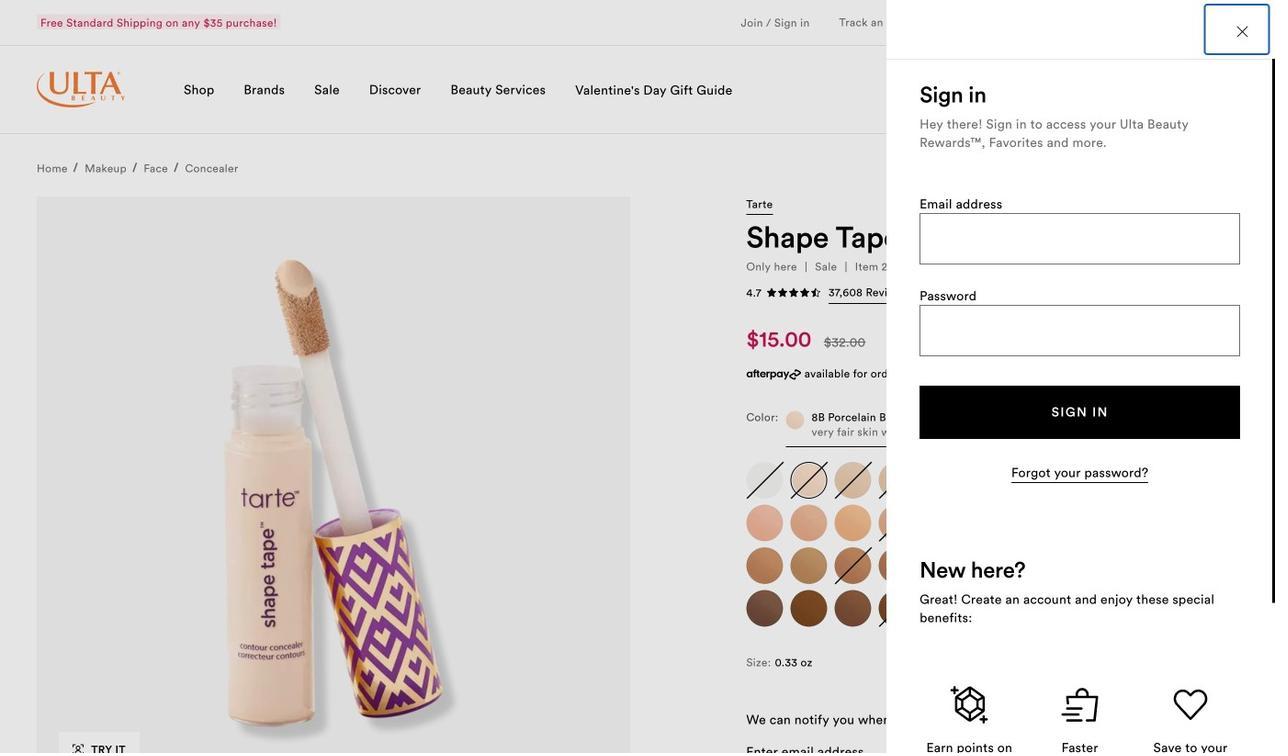 Task type: locate. For each thing, give the bounding box(es) containing it.
close image
[[1238, 26, 1249, 37]]

try it tarte shape tape full coverage concealer #1 image
[[73, 745, 84, 754]]

starfilled image
[[766, 287, 777, 298]]

starhalf image
[[811, 287, 822, 298]]

1 horizontal spatial withiconright image
[[972, 287, 983, 298]]

53n deep shape tape full coverage concealer image
[[967, 548, 1004, 585]]

27h light medium honey shape tape full coverage concealer image
[[791, 505, 828, 542]]

63h espresso honey shape tape full coverage concealer image
[[1100, 591, 1136, 627]]

0 horizontal spatial withiconright image
[[916, 287, 927, 298]]

starfilled image
[[777, 287, 788, 298], [788, 287, 800, 298], [800, 287, 811, 298]]

57n rich shape tape full coverage concealer image
[[747, 591, 783, 627]]

None password field
[[921, 306, 1240, 355]]

61h espresso shape tape full coverage concealer image
[[1011, 591, 1048, 627]]

42s tan sand shape tape full coverage concealer image
[[791, 548, 828, 585]]

withiconright image
[[916, 287, 927, 298], [972, 287, 983, 298]]

None text field
[[921, 214, 1240, 263]]

57s rich sand shape tape full coverage concealer image
[[835, 591, 872, 627]]

47s tan-deep sand shape tape full coverage concealer image
[[923, 548, 960, 585]]

27s light-medium sand shape tape full coverage concealer image
[[835, 505, 872, 542]]

57g rich golden shape tape full coverage concealer image
[[791, 591, 828, 627]]

20b light shape tape full coverage concealer image
[[1011, 462, 1048, 499]]

61n espresso neutral shape tape full coverage concealer image
[[1056, 591, 1092, 627]]

44h tan shape tape full coverage concealer image
[[835, 548, 872, 585]]



Task type: vqa. For each thing, say whether or not it's contained in the screenshot.
61h espresso shape tape full coverage concealer image
yes



Task type: describe. For each thing, give the bounding box(es) containing it.
1 starfilled image from the left
[[777, 287, 788, 298]]

20s light sand shape tape full coverage concealer image
[[1056, 462, 1092, 499]]

22n light neutral shape tape full coverage concealer image
[[1100, 462, 1136, 499]]

2 withiconright image from the left
[[972, 287, 983, 298]]

22b light beige shape tape full coverage concealer image
[[747, 505, 783, 542]]

1 withiconright image from the left
[[916, 287, 927, 298]]

60h mahogany honey shape tape full coverage concealer image
[[923, 591, 960, 627]]

59h rich honey shape tape full coverage concealer image
[[879, 591, 916, 627]]

white shape tape full coverage concealer image
[[747, 462, 783, 499]]

60n mahogany shape tape full coverage concealer image
[[967, 591, 1004, 627]]

53g deep golden shape tape full coverage concealer image
[[1011, 548, 1048, 585]]

3 starfilled image from the left
[[800, 287, 811, 298]]

8b porcelain beige shape tape full coverage concealer image
[[791, 462, 828, 499]]

38n medium-tan neutral shape tape full coverage concealer image
[[747, 548, 783, 585]]

29n light-medium shape tape full coverage concealer image
[[879, 505, 916, 542]]

12b fair beige shape tape full coverage concealer image
[[835, 462, 872, 499]]

12n fair neutral shape tape full coverage concealer image
[[879, 462, 916, 499]]

2 starfilled image from the left
[[788, 287, 800, 298]]

47h tan-deep honey shape tape full coverage concealer image
[[879, 548, 916, 585]]



